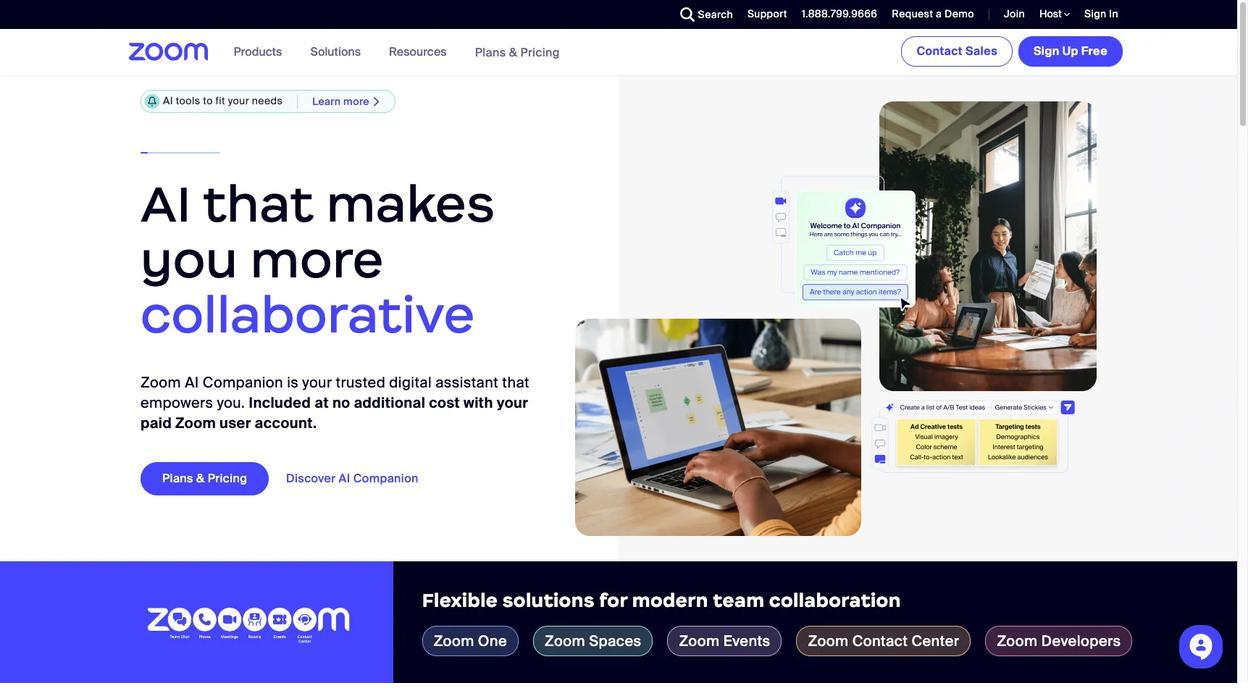 Task type: locate. For each thing, give the bounding box(es) containing it.
1 horizontal spatial pricing
[[521, 45, 560, 60]]

pricing
[[521, 45, 560, 60], [208, 471, 247, 486]]

&
[[509, 45, 518, 60], [196, 471, 205, 486]]

0 vertical spatial that
[[203, 172, 314, 235]]

sign in link
[[1074, 0, 1126, 29], [1085, 7, 1119, 20]]

0 horizontal spatial plans & pricing
[[162, 471, 247, 486]]

zoom developers tab
[[986, 626, 1133, 656]]

sign up free
[[1034, 43, 1108, 59]]

paid
[[141, 414, 172, 433]]

0 horizontal spatial pricing
[[208, 471, 247, 486]]

solutions button
[[310, 29, 367, 75]]

ai that makes you more
[[141, 172, 495, 291]]

main content
[[0, 29, 1238, 683]]

sign inside sign up free button
[[1034, 43, 1060, 59]]

contact down a
[[917, 43, 963, 59]]

zoom down empowers
[[175, 414, 216, 433]]

included at no additional cost with your paid zoom user account.
[[141, 394, 528, 433]]

flexible solutions for modern team collaboration tab list
[[422, 626, 1209, 656]]

0 vertical spatial contact
[[917, 43, 963, 59]]

zoom inside "zoom contact center" tab
[[808, 632, 849, 651]]

sign left in
[[1085, 7, 1107, 20]]

plans right resources dropdown button
[[475, 45, 506, 60]]

your for fit
[[228, 94, 249, 107]]

0 horizontal spatial your
[[228, 94, 249, 107]]

request a demo
[[892, 7, 975, 20]]

zoom one
[[434, 632, 507, 651]]

center
[[912, 632, 960, 651]]

discover
[[286, 471, 336, 486]]

1 horizontal spatial plans & pricing
[[475, 45, 560, 60]]

your right with
[[497, 394, 528, 412]]

cost
[[429, 394, 460, 412]]

request a demo link
[[881, 0, 978, 29], [892, 7, 975, 20]]

sign
[[1085, 7, 1107, 20], [1034, 43, 1060, 59]]

tools
[[176, 94, 200, 107]]

plans & pricing link
[[475, 45, 560, 60], [475, 45, 560, 60], [141, 462, 269, 496]]

plans
[[475, 45, 506, 60], [162, 471, 193, 486]]

flexible
[[422, 589, 498, 612]]

your for is
[[302, 373, 332, 392]]

you
[[141, 228, 238, 291]]

events
[[724, 632, 771, 651]]

that inside the zoom ai companion is your trusted digital assistant that empowers you.
[[502, 373, 530, 392]]

plans down the paid
[[162, 471, 193, 486]]

meetings navigation
[[899, 29, 1126, 70]]

& inside product information navigation
[[509, 45, 518, 60]]

pricing inside product information navigation
[[521, 45, 560, 60]]

zoom down solutions
[[545, 632, 585, 651]]

companion for zoom
[[203, 373, 283, 392]]

ai
[[163, 94, 173, 107], [141, 172, 191, 235], [185, 373, 199, 392], [339, 471, 350, 486]]

more inside ai that makes you more
[[250, 228, 384, 291]]

search
[[698, 8, 733, 21]]

contact left the center
[[853, 632, 908, 651]]

zoom for zoom contact center
[[808, 632, 849, 651]]

zoom inside zoom one tab
[[434, 632, 474, 651]]

0 vertical spatial plans & pricing
[[475, 45, 560, 60]]

1 vertical spatial companion
[[353, 471, 419, 486]]

free
[[1082, 43, 1108, 59]]

zoom logo image
[[129, 43, 208, 61]]

0 vertical spatial companion
[[203, 373, 283, 392]]

your up at
[[302, 373, 332, 392]]

1 horizontal spatial &
[[509, 45, 518, 60]]

zoom inside zoom events tab
[[679, 632, 720, 651]]

one
[[478, 632, 507, 651]]

that
[[203, 172, 314, 235], [502, 373, 530, 392]]

host
[[1040, 7, 1064, 20]]

0 horizontal spatial companion
[[203, 373, 283, 392]]

companion
[[203, 373, 283, 392], [353, 471, 419, 486]]

banner containing contact sales
[[112, 29, 1126, 76]]

0 vertical spatial pricing
[[521, 45, 560, 60]]

zoom developers
[[997, 632, 1121, 651]]

right image
[[369, 95, 384, 108]]

0 horizontal spatial that
[[203, 172, 314, 235]]

0 vertical spatial sign
[[1085, 7, 1107, 20]]

contact
[[917, 43, 963, 59], [853, 632, 908, 651]]

1 horizontal spatial plans
[[475, 45, 506, 60]]

1 vertical spatial &
[[196, 471, 205, 486]]

2 horizontal spatial your
[[497, 394, 528, 412]]

your inside the zoom ai companion is your trusted digital assistant that empowers you.
[[302, 373, 332, 392]]

1 vertical spatial sign
[[1034, 43, 1060, 59]]

support link
[[737, 0, 791, 29], [748, 7, 787, 20]]

banner
[[112, 29, 1126, 76]]

1 horizontal spatial companion
[[353, 471, 419, 486]]

join link
[[993, 0, 1029, 29], [1004, 7, 1025, 20]]

zoom
[[141, 373, 181, 392], [175, 414, 216, 433], [434, 632, 474, 651], [545, 632, 585, 651], [679, 632, 720, 651], [808, 632, 849, 651], [997, 632, 1038, 651]]

zoom for zoom events
[[679, 632, 720, 651]]

zoom up empowers
[[141, 373, 181, 392]]

plans inside main content
[[162, 471, 193, 486]]

zoom inside the zoom ai companion is your trusted digital assistant that empowers you.
[[141, 373, 181, 392]]

0 horizontal spatial plans
[[162, 471, 193, 486]]

1 vertical spatial that
[[502, 373, 530, 392]]

1 vertical spatial plans
[[162, 471, 193, 486]]

solutions
[[503, 589, 595, 612]]

product information navigation
[[223, 29, 571, 76]]

0 vertical spatial plans
[[475, 45, 506, 60]]

products
[[234, 44, 282, 59]]

zoom down the collaboration
[[808, 632, 849, 651]]

0 vertical spatial &
[[509, 45, 518, 60]]

main content containing ai that makes you more
[[0, 29, 1238, 683]]

zoom for zoom ai companion is your trusted digital assistant that empowers you.
[[141, 373, 181, 392]]

1 horizontal spatial sign
[[1085, 7, 1107, 20]]

team
[[713, 589, 765, 612]]

zoom left events
[[679, 632, 720, 651]]

contact inside tab
[[853, 632, 908, 651]]

zoom inside zoom spaces tab
[[545, 632, 585, 651]]

1 vertical spatial your
[[302, 373, 332, 392]]

zoom inside zoom developers tab
[[997, 632, 1038, 651]]

you.
[[217, 394, 245, 412]]

0 horizontal spatial sign
[[1034, 43, 1060, 59]]

1 horizontal spatial contact
[[917, 43, 963, 59]]

1.888.799.9666 button
[[791, 0, 881, 29], [802, 7, 878, 20]]

zoom left "developers"
[[997, 632, 1038, 651]]

fit
[[216, 94, 225, 107]]

sign left up
[[1034, 43, 1060, 59]]

zoom left one
[[434, 632, 474, 651]]

more
[[344, 95, 369, 108], [250, 228, 384, 291]]

sign in
[[1085, 7, 1119, 20]]

2 vertical spatial your
[[497, 394, 528, 412]]

learn
[[312, 95, 341, 108]]

zoom ai companion is your trusted digital assistant that empowers you.
[[141, 373, 530, 412]]

your right fit
[[228, 94, 249, 107]]

plans & pricing
[[475, 45, 560, 60], [162, 471, 247, 486]]

to
[[203, 94, 213, 107]]

flexible solutions for modern team collaboration
[[422, 589, 901, 612]]

trusted
[[336, 373, 386, 392]]

companion inside the zoom ai companion is your trusted digital assistant that empowers you.
[[203, 373, 283, 392]]

1 horizontal spatial that
[[502, 373, 530, 392]]

zoom for zoom one
[[434, 632, 474, 651]]

1 vertical spatial more
[[250, 228, 384, 291]]

1 horizontal spatial your
[[302, 373, 332, 392]]

1 vertical spatial contact
[[853, 632, 908, 651]]

contact inside meetings navigation
[[917, 43, 963, 59]]

user
[[220, 414, 251, 433]]

contact sales
[[917, 43, 998, 59]]

0 horizontal spatial contact
[[853, 632, 908, 651]]

1 vertical spatial pricing
[[208, 471, 247, 486]]

request
[[892, 7, 934, 20]]

your
[[228, 94, 249, 107], [302, 373, 332, 392], [497, 394, 528, 412]]

0 vertical spatial your
[[228, 94, 249, 107]]



Task type: vqa. For each thing, say whether or not it's contained in the screenshot.
Contact within Tab
yes



Task type: describe. For each thing, give the bounding box(es) containing it.
sign for sign in
[[1085, 7, 1107, 20]]

resources button
[[389, 29, 453, 75]]

zoom contact center
[[808, 632, 960, 651]]

zoom one tab
[[422, 626, 519, 656]]

demo
[[945, 7, 975, 20]]

a
[[936, 7, 942, 20]]

makes
[[326, 172, 495, 235]]

zoom events tab
[[668, 626, 782, 656]]

zoom inside 'included at no additional cost with your paid zoom user account.'
[[175, 414, 216, 433]]

pricing inside main content
[[208, 471, 247, 486]]

ai tools to fit your needs
[[163, 94, 283, 107]]

at
[[315, 394, 329, 412]]

1.888.799.9666
[[802, 7, 878, 20]]

digital
[[389, 373, 432, 392]]

0 horizontal spatial &
[[196, 471, 205, 486]]

0 vertical spatial more
[[344, 95, 369, 108]]

sales
[[966, 43, 998, 59]]

developers
[[1042, 632, 1121, 651]]

is
[[287, 373, 299, 392]]

search button
[[669, 0, 737, 29]]

ai inside the zoom ai companion is your trusted digital assistant that empowers you.
[[185, 373, 199, 392]]

in
[[1109, 7, 1119, 20]]

contact sales link
[[902, 36, 1013, 67]]

with
[[464, 394, 493, 412]]

collaboration
[[769, 589, 901, 612]]

sign for sign up free
[[1034, 43, 1060, 59]]

that inside ai that makes you more
[[203, 172, 314, 235]]

join
[[1004, 7, 1025, 20]]

included
[[249, 394, 311, 412]]

discover ai companion
[[286, 471, 419, 486]]

zoom contact center tab
[[797, 626, 971, 656]]

products button
[[234, 29, 289, 75]]

zoom for zoom spaces
[[545, 632, 585, 651]]

zoom spaces
[[545, 632, 642, 651]]

zoom spaces tab
[[533, 626, 653, 656]]

host button
[[1040, 7, 1070, 21]]

zoom unified communication platform image
[[147, 608, 350, 646]]

solutions
[[310, 44, 361, 59]]

join link up meetings navigation
[[1004, 7, 1025, 20]]

companion for discover
[[353, 471, 419, 486]]

empowers
[[141, 394, 213, 412]]

for
[[599, 589, 628, 612]]

join link left host
[[993, 0, 1029, 29]]

1 vertical spatial plans & pricing
[[162, 471, 247, 486]]

effective
[[141, 284, 370, 347]]

discover ai companion link
[[286, 462, 440, 496]]

learn more
[[312, 95, 369, 108]]

account.
[[255, 414, 317, 433]]

resources
[[389, 44, 447, 59]]

plans & pricing inside product information navigation
[[475, 45, 560, 60]]

additional
[[354, 394, 426, 412]]

ai inside ai that makes you more
[[141, 172, 191, 235]]

modern
[[632, 589, 709, 612]]

needs
[[252, 94, 283, 107]]

up
[[1063, 43, 1079, 59]]

support
[[748, 7, 787, 20]]

plans inside product information navigation
[[475, 45, 506, 60]]

your inside 'included at no additional cost with your paid zoom user account.'
[[497, 394, 528, 412]]

no
[[333, 394, 350, 412]]

spaces
[[589, 632, 642, 651]]

assistant
[[436, 373, 499, 392]]

zoom events
[[679, 632, 771, 651]]

sign up free button
[[1019, 36, 1123, 67]]

zoom for zoom developers
[[997, 632, 1038, 651]]



